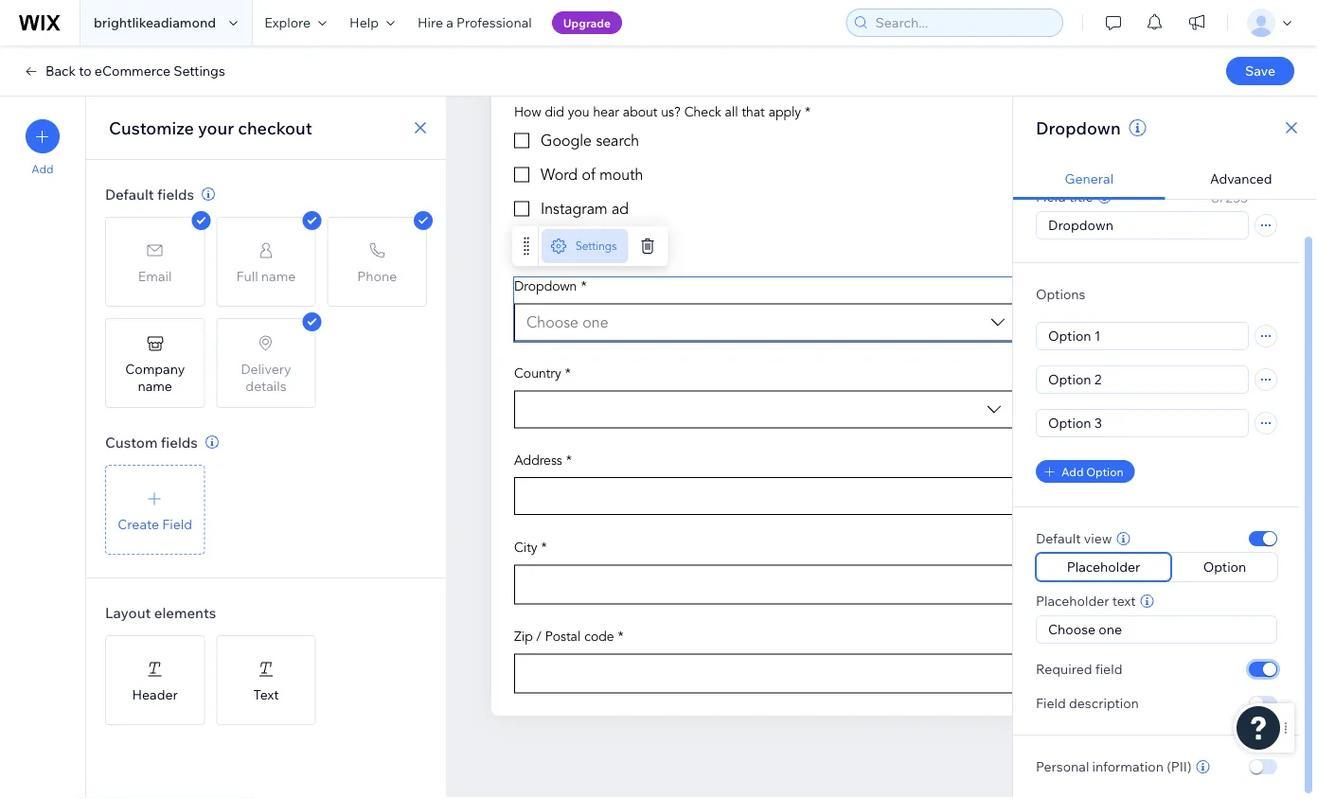 Task type: locate. For each thing, give the bounding box(es) containing it.
add for add
[[32, 162, 54, 176]]

field down required
[[1036, 695, 1066, 712]]

option up placeholder text field
[[1204, 559, 1247, 575]]

0 vertical spatial default
[[105, 185, 154, 203]]

placeholder
[[1067, 559, 1141, 575], [1036, 593, 1110, 609]]

layout
[[105, 604, 151, 622]]

help button
[[338, 0, 406, 45]]

0 vertical spatial add
[[32, 162, 54, 176]]

add for add option
[[1062, 465, 1084, 479]]

1 horizontal spatial add
[[1062, 465, 1084, 479]]

fields for custom fields
[[161, 433, 198, 451]]

ecommerce
[[95, 63, 171, 79]]

default for default fields
[[105, 185, 154, 203]]

option inside button
[[1086, 465, 1124, 479]]

description
[[1069, 695, 1139, 712]]

1 vertical spatial option
[[1204, 559, 1247, 575]]

1 vertical spatial add
[[1062, 465, 1084, 479]]

fields right custom
[[161, 433, 198, 451]]

0 vertical spatial field
[[1036, 188, 1066, 205]]

default left view
[[1036, 530, 1081, 547]]

tab list
[[1013, 159, 1317, 200]]

1 vertical spatial field
[[162, 516, 192, 532]]

0 vertical spatial fields
[[157, 185, 194, 203]]

field right create
[[162, 516, 192, 532]]

add inside button
[[32, 162, 54, 176]]

1 vertical spatial settings
[[576, 240, 617, 253]]

0 horizontal spatial option
[[1086, 465, 1124, 479]]

field left title on the right of page
[[1036, 188, 1066, 205]]

field description
[[1036, 695, 1139, 712]]

Placeholder text field
[[1043, 617, 1271, 643]]

settings
[[173, 63, 225, 79], [576, 240, 617, 253]]

advanced button
[[1165, 159, 1317, 200]]

view
[[1084, 530, 1112, 547]]

required
[[1036, 661, 1093, 678]]

tab list containing general
[[1013, 159, 1317, 200]]

0 horizontal spatial default
[[105, 185, 154, 203]]

2 vertical spatial field
[[1036, 695, 1066, 712]]

0 horizontal spatial settings
[[173, 63, 225, 79]]

hire
[[418, 14, 443, 31]]

1 vertical spatial placeholder
[[1036, 593, 1110, 609]]

default down customize
[[105, 185, 154, 203]]

0 vertical spatial options text field
[[1037, 323, 1248, 349]]

hire a professional link
[[406, 0, 543, 45]]

255
[[1226, 189, 1248, 206]]

0 vertical spatial placeholder
[[1067, 559, 1141, 575]]

name
[[138, 377, 172, 394]]

1 options text field from the top
[[1037, 323, 1248, 349]]

a
[[446, 14, 453, 31]]

create field
[[118, 516, 192, 532]]

field
[[1036, 188, 1066, 205], [162, 516, 192, 532], [1036, 695, 1066, 712]]

1 vertical spatial default
[[1036, 530, 1081, 547]]

8
[[1212, 189, 1220, 206]]

to
[[79, 63, 92, 79]]

option inside button
[[1204, 559, 1247, 575]]

fields down customize
[[157, 185, 194, 203]]

placeholder down view
[[1067, 559, 1141, 575]]

0 vertical spatial option
[[1086, 465, 1124, 479]]

0 vertical spatial settings
[[173, 63, 225, 79]]

add
[[32, 162, 54, 176], [1062, 465, 1084, 479]]

option button
[[1173, 553, 1278, 582]]

fields
[[157, 185, 194, 203], [161, 433, 198, 451]]

Options text field
[[1037, 323, 1248, 349], [1037, 367, 1248, 393], [1037, 410, 1248, 437]]

settings button
[[542, 230, 628, 264]]

back to ecommerce settings button
[[23, 63, 225, 80]]

personal
[[1036, 759, 1090, 775]]

placeholder down placeholder button
[[1036, 593, 1110, 609]]

personal information (pii)
[[1036, 759, 1192, 775]]

custom
[[105, 433, 158, 451]]

create
[[118, 516, 159, 532]]

option up view
[[1086, 465, 1124, 479]]

1 vertical spatial fields
[[161, 433, 198, 451]]

2 vertical spatial options text field
[[1037, 410, 1248, 437]]

create field button
[[105, 465, 205, 555]]

1 horizontal spatial default
[[1036, 530, 1081, 547]]

field
[[1096, 661, 1123, 678]]

layout elements
[[105, 604, 216, 622]]

1 horizontal spatial settings
[[576, 240, 617, 253]]

1 horizontal spatial option
[[1204, 559, 1247, 575]]

default fields
[[105, 185, 194, 203]]

information
[[1093, 759, 1164, 775]]

required field
[[1036, 661, 1123, 678]]

professional
[[456, 14, 532, 31]]

default
[[105, 185, 154, 203], [1036, 530, 1081, 547]]

add inside button
[[1062, 465, 1084, 479]]

field for field title
[[1036, 188, 1066, 205]]

0 horizontal spatial add
[[32, 162, 54, 176]]

option
[[1086, 465, 1124, 479], [1204, 559, 1247, 575]]

1 vertical spatial options text field
[[1037, 367, 1248, 393]]

placeholder inside button
[[1067, 559, 1141, 575]]

placeholder button
[[1036, 553, 1172, 582]]



Task type: vqa. For each thing, say whether or not it's contained in the screenshot.
Booking in the dropdown button
no



Task type: describe. For each thing, give the bounding box(es) containing it.
elements
[[154, 604, 216, 622]]

(pii)
[[1167, 759, 1192, 775]]

default view
[[1036, 530, 1112, 547]]

title
[[1069, 188, 1093, 205]]

header
[[132, 686, 178, 703]]

brightlikeadiamond
[[94, 14, 216, 31]]

upgrade
[[563, 16, 611, 30]]

back
[[45, 63, 76, 79]]

upgrade button
[[552, 11, 622, 34]]

customize your checkout
[[109, 117, 312, 138]]

add option button
[[1036, 460, 1135, 483]]

text
[[1113, 593, 1136, 609]]

add button
[[26, 119, 60, 176]]

general button
[[1013, 159, 1165, 200]]

fields for default fields
[[157, 185, 194, 203]]

company name
[[125, 360, 185, 394]]

checkout
[[238, 117, 312, 138]]

advanced
[[1210, 170, 1272, 187]]

options
[[1036, 286, 1086, 303]]

back to ecommerce settings
[[45, 63, 225, 79]]

default for default view
[[1036, 530, 1081, 547]]

field inside button
[[162, 516, 192, 532]]

customize
[[109, 117, 194, 138]]

placeholder text
[[1036, 593, 1136, 609]]

custom fields
[[105, 433, 198, 451]]

3 options text field from the top
[[1037, 410, 1248, 437]]

field title
[[1036, 188, 1093, 205]]

Search... field
[[870, 9, 1057, 36]]

8 / 255
[[1212, 189, 1248, 206]]

your
[[198, 117, 234, 138]]

field for field description
[[1036, 695, 1066, 712]]

placeholder for placeholder text
[[1036, 593, 1110, 609]]

Field title text field
[[1037, 212, 1248, 239]]

dropdown
[[1036, 117, 1121, 138]]

/
[[1220, 189, 1226, 206]]

general
[[1065, 170, 1114, 187]]

text
[[253, 686, 279, 703]]

explore
[[264, 14, 311, 31]]

hire a professional
[[418, 14, 532, 31]]

add option
[[1062, 465, 1124, 479]]

help
[[350, 14, 379, 31]]

company
[[125, 360, 185, 377]]

save button
[[1227, 57, 1295, 85]]

placeholder for placeholder
[[1067, 559, 1141, 575]]

save
[[1245, 63, 1276, 79]]

2 options text field from the top
[[1037, 367, 1248, 393]]



